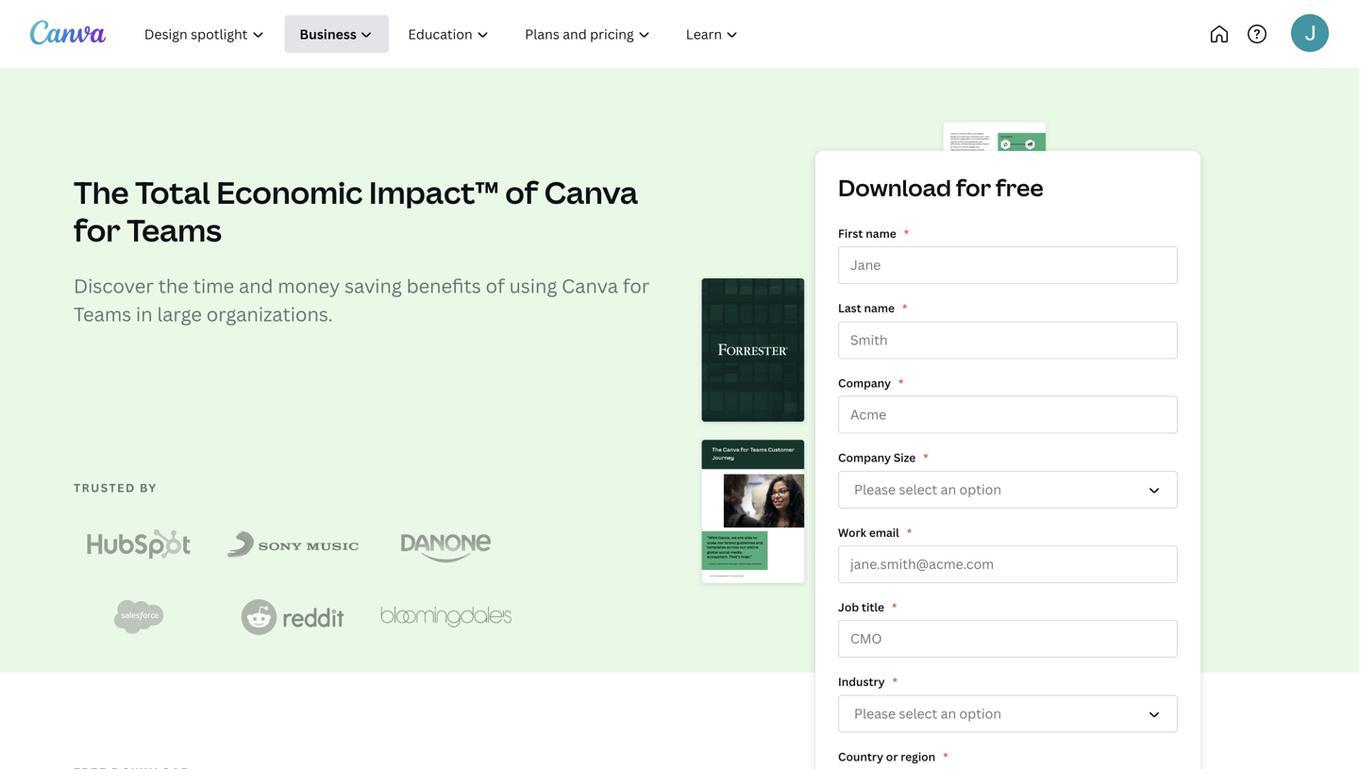 Task type: describe. For each thing, give the bounding box(es) containing it.
option for industry *
[[960, 705, 1002, 723]]

CMO text field
[[838, 620, 1178, 658]]

in
[[136, 301, 153, 327]]

first name *
[[838, 226, 909, 241]]

trusted by
[[74, 480, 157, 496]]

* right title
[[892, 599, 897, 615]]

bloomingdale's image
[[381, 607, 512, 628]]

region
[[901, 749, 936, 764]]

company for company size
[[838, 450, 891, 465]]

* right region on the bottom
[[943, 749, 948, 764]]

the
[[74, 172, 129, 213]]

last name *
[[838, 300, 908, 316]]

please for industry
[[854, 705, 896, 723]]

option for company size *
[[960, 481, 1002, 498]]

of inside the total economic impact™️ of canva for teams
[[505, 172, 538, 213]]

Jane text field
[[838, 247, 1178, 284]]

size
[[894, 450, 916, 465]]

canva inside discover the time and money saving benefits of using canva for teams in large organizations.
[[562, 273, 618, 299]]

job title *
[[838, 599, 897, 615]]

please select an option button for company size *
[[838, 471, 1178, 509]]

trusted
[[74, 480, 136, 496]]

and
[[239, 273, 273, 299]]

industry
[[838, 674, 885, 690]]

canva inside the total economic impact™️ of canva for teams
[[544, 172, 638, 213]]

total
[[135, 172, 210, 213]]

for inside discover the time and money saving benefits of using canva for teams in large organizations.
[[623, 273, 650, 299]]

company for company
[[838, 375, 891, 391]]

using
[[509, 273, 557, 299]]

name for first name
[[866, 226, 896, 241]]

reddit image
[[241, 599, 344, 635]]

discover
[[74, 273, 154, 299]]

* right size
[[923, 450, 929, 465]]

by
[[140, 480, 157, 496]]

benefits
[[407, 273, 481, 299]]

please select an option for industry *
[[854, 705, 1002, 723]]

country or region *
[[838, 749, 948, 764]]

large
[[157, 301, 202, 327]]

job
[[838, 599, 859, 615]]

money
[[278, 273, 340, 299]]

download for free
[[838, 172, 1044, 203]]

* up size
[[899, 375, 904, 391]]

download
[[838, 172, 951, 203]]



Task type: locate. For each thing, give the bounding box(es) containing it.
1 vertical spatial of
[[486, 273, 505, 299]]

0 horizontal spatial of
[[486, 273, 505, 299]]

industry *
[[838, 674, 898, 690]]

company
[[838, 375, 891, 391], [838, 450, 891, 465]]

0 vertical spatial for
[[956, 172, 991, 203]]

1 please select an option from the top
[[854, 481, 1002, 498]]

0 vertical spatial please select an option button
[[838, 471, 1178, 509]]

saving
[[345, 273, 402, 299]]

Acme text field
[[838, 396, 1178, 434]]

option
[[960, 481, 1002, 498], [960, 705, 1002, 723]]

email
[[869, 525, 899, 540]]

2 option from the top
[[960, 705, 1002, 723]]

please select an option button down cmo text field
[[838, 695, 1178, 733]]

2 please select an option from the top
[[854, 705, 1002, 723]]

0 vertical spatial company
[[838, 375, 891, 391]]

first
[[838, 226, 863, 241]]

free
[[996, 172, 1044, 203]]

company down last name *
[[838, 375, 891, 391]]

2 vertical spatial for
[[623, 273, 650, 299]]

1 company from the top
[[838, 375, 891, 391]]

select up region on the bottom
[[899, 705, 938, 723]]

salesforce image
[[114, 600, 164, 635]]

work
[[838, 525, 867, 540]]

name for last name
[[864, 300, 895, 316]]

or
[[886, 749, 898, 764]]

please select an option for company size *
[[854, 481, 1002, 498]]

of inside discover the time and money saving benefits of using canva for teams in large organizations.
[[486, 273, 505, 299]]

please select an option button
[[838, 471, 1178, 509], [838, 695, 1178, 733]]

please for company
[[854, 481, 896, 498]]

1 vertical spatial for
[[74, 210, 121, 251]]

1 vertical spatial option
[[960, 705, 1002, 723]]

please select an option button for industry *
[[838, 695, 1178, 733]]

1 please from the top
[[854, 481, 896, 498]]

select for *
[[899, 705, 938, 723]]

teams inside the total economic impact™️ of canva for teams
[[127, 210, 222, 251]]

please select an option up region on the bottom
[[854, 705, 1002, 723]]

economic
[[216, 172, 363, 213]]

country
[[838, 749, 884, 764]]

title
[[862, 599, 884, 615]]

please select an option
[[854, 481, 1002, 498], [854, 705, 1002, 723]]

0 vertical spatial of
[[505, 172, 538, 213]]

danone image
[[401, 525, 491, 563]]

1 vertical spatial select
[[899, 705, 938, 723]]

of
[[505, 172, 538, 213], [486, 273, 505, 299]]

an for company size *
[[941, 481, 956, 498]]

option down acme text box
[[960, 481, 1002, 498]]

2 please select an option button from the top
[[838, 695, 1178, 733]]

please down company size *
[[854, 481, 896, 498]]

teams
[[127, 210, 222, 251], [74, 301, 131, 327]]

teams inside discover the time and money saving benefits of using canva for teams in large organizations.
[[74, 301, 131, 327]]

for inside the total economic impact™️ of canva for teams
[[74, 210, 121, 251]]

the total economic impact™️ of canva for teams
[[74, 172, 638, 251]]

of left the using at the left top of the page
[[486, 273, 505, 299]]

0 vertical spatial name
[[866, 226, 896, 241]]

1 horizontal spatial for
[[623, 273, 650, 299]]

1 vertical spatial please
[[854, 705, 896, 723]]

please select an option down size
[[854, 481, 1002, 498]]

work email *
[[838, 525, 912, 540]]

1 please select an option button from the top
[[838, 471, 1178, 509]]

1 horizontal spatial of
[[505, 172, 538, 213]]

2 company from the top
[[838, 450, 891, 465]]

1 option from the top
[[960, 481, 1002, 498]]

*
[[904, 226, 909, 241], [902, 300, 908, 316], [899, 375, 904, 391], [923, 450, 929, 465], [907, 525, 912, 540], [892, 599, 897, 615], [893, 674, 898, 690], [943, 749, 948, 764]]

1 an from the top
[[941, 481, 956, 498]]

0 vertical spatial an
[[941, 481, 956, 498]]

company size *
[[838, 450, 929, 465]]

select
[[899, 481, 938, 498], [899, 705, 938, 723]]

* right the industry
[[893, 674, 898, 690]]

hubspot image
[[87, 530, 191, 559]]

name
[[866, 226, 896, 241], [864, 300, 895, 316]]

0 vertical spatial please
[[854, 481, 896, 498]]

please
[[854, 481, 896, 498], [854, 705, 896, 723]]

company *
[[838, 375, 904, 391]]

* down download in the top right of the page
[[904, 226, 909, 241]]

for
[[956, 172, 991, 203], [74, 210, 121, 251], [623, 273, 650, 299]]

0 horizontal spatial for
[[74, 210, 121, 251]]

1 select from the top
[[899, 481, 938, 498]]

discover the time and money saving benefits of using canva for teams in large organizations.
[[74, 273, 650, 327]]

time
[[193, 273, 234, 299]]

1 vertical spatial please select an option button
[[838, 695, 1178, 733]]

option down cmo text field
[[960, 705, 1002, 723]]

select down size
[[899, 481, 938, 498]]

* right the last in the right of the page
[[902, 300, 908, 316]]

select for size
[[899, 481, 938, 498]]

the
[[158, 273, 189, 299]]

Smith text field
[[838, 321, 1178, 359]]

2 select from the top
[[899, 705, 938, 723]]

sony music image
[[227, 531, 358, 558]]

teams up the
[[127, 210, 222, 251]]

company left size
[[838, 450, 891, 465]]

please select an option button down acme text box
[[838, 471, 1178, 509]]

0 vertical spatial option
[[960, 481, 1002, 498]]

1 vertical spatial teams
[[74, 301, 131, 327]]

* right email on the bottom right
[[907, 525, 912, 540]]

jane.smith@acme.com text field
[[838, 546, 1178, 583]]

0 vertical spatial select
[[899, 481, 938, 498]]

1 vertical spatial company
[[838, 450, 891, 465]]

impact™️
[[369, 172, 499, 213]]

0 vertical spatial teams
[[127, 210, 222, 251]]

organizations.
[[207, 301, 333, 327]]

of right 'impact™️'
[[505, 172, 538, 213]]

name right the last in the right of the page
[[864, 300, 895, 316]]

last
[[838, 300, 862, 316]]

please down industry *
[[854, 705, 896, 723]]

0 vertical spatial canva
[[544, 172, 638, 213]]

2 please from the top
[[854, 705, 896, 723]]

2 horizontal spatial for
[[956, 172, 991, 203]]

an for industry *
[[941, 705, 956, 723]]

2 an from the top
[[941, 705, 956, 723]]

1 vertical spatial please select an option
[[854, 705, 1002, 723]]

1 vertical spatial name
[[864, 300, 895, 316]]

teams down discover
[[74, 301, 131, 327]]

0 vertical spatial please select an option
[[854, 481, 1002, 498]]

1 vertical spatial canva
[[562, 273, 618, 299]]

canva
[[544, 172, 638, 213], [562, 273, 618, 299]]

top level navigation element
[[128, 15, 819, 53]]

name right first
[[866, 226, 896, 241]]

1 vertical spatial an
[[941, 705, 956, 723]]

an
[[941, 481, 956, 498], [941, 705, 956, 723]]



Task type: vqa. For each thing, say whether or not it's contained in the screenshot.
the castle
no



